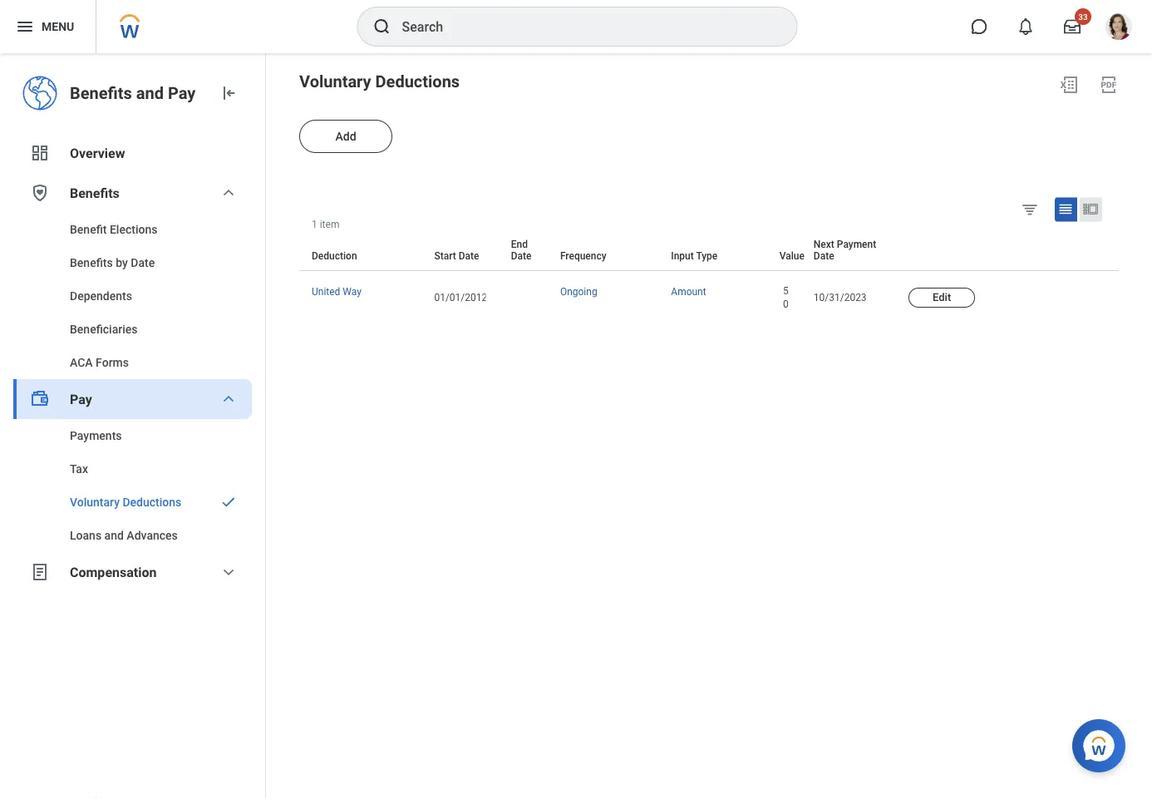 Task type: locate. For each thing, give the bounding box(es) containing it.
benefit elections link
[[13, 213, 252, 246]]

2 benefits from the top
[[70, 185, 120, 201]]

1 vertical spatial voluntary deductions
[[70, 495, 182, 509]]

date right 'start date' button
[[511, 250, 532, 262]]

benefits up overview
[[70, 83, 132, 103]]

loans and advances
[[70, 529, 178, 542]]

tax
[[70, 462, 88, 476]]

0 vertical spatial deductions
[[376, 72, 460, 91]]

input
[[671, 250, 694, 262]]

0 horizontal spatial pay
[[70, 391, 92, 407]]

benefits up benefit
[[70, 185, 120, 201]]

edit button
[[909, 288, 976, 308]]

value button
[[780, 230, 805, 271]]

navigation pane region
[[0, 53, 266, 799]]

1 horizontal spatial deductions
[[376, 72, 460, 91]]

date inside benefits element
[[131, 256, 155, 269]]

end date button
[[511, 230, 546, 271]]

end
[[511, 239, 528, 250]]

start
[[435, 250, 456, 262]]

benefits by date
[[70, 256, 155, 269]]

united
[[312, 286, 340, 298]]

benefit
[[70, 222, 107, 236]]

chevron down small image
[[219, 389, 239, 409], [219, 562, 239, 582]]

voluntary deductions link
[[13, 486, 252, 519]]

3 benefits from the top
[[70, 256, 113, 269]]

1 horizontal spatial and
[[136, 83, 164, 103]]

benefits left "by"
[[70, 256, 113, 269]]

0 vertical spatial pay
[[168, 83, 196, 103]]

and up overview link
[[136, 83, 164, 103]]

pay down aca
[[70, 391, 92, 407]]

elections
[[110, 222, 158, 236]]

Toggle to List Detail view radio
[[1080, 198, 1103, 222]]

by
[[116, 256, 128, 269]]

1 vertical spatial voluntary
[[70, 495, 120, 509]]

pay left transformation import icon
[[168, 83, 196, 103]]

benefits inside dropdown button
[[70, 185, 120, 201]]

item
[[320, 219, 340, 230]]

option group
[[1018, 197, 1115, 225]]

benefits for benefits
[[70, 185, 120, 201]]

deduction button
[[312, 230, 420, 271]]

0 vertical spatial voluntary deductions
[[299, 72, 460, 91]]

input type button
[[671, 230, 766, 271]]

view printable version (pdf) image
[[1100, 75, 1120, 95]]

and
[[136, 83, 164, 103], [104, 529, 124, 542]]

transformation import image
[[219, 83, 239, 103]]

deductions
[[376, 72, 460, 91], [123, 495, 182, 509]]

2 chevron down small image from the top
[[219, 562, 239, 582]]

aca
[[70, 356, 93, 369]]

deductions down search image
[[376, 72, 460, 91]]

1
[[312, 219, 318, 230]]

benefits image
[[30, 183, 50, 203]]

payments link
[[13, 419, 252, 452]]

edit
[[933, 291, 952, 303]]

benefit elections
[[70, 222, 158, 236]]

document alt image
[[30, 562, 50, 582]]

pay button
[[13, 379, 252, 419]]

dashboard image
[[30, 143, 50, 163]]

beneficiaries link
[[13, 313, 252, 346]]

benefits by date link
[[13, 246, 252, 279]]

search image
[[372, 17, 392, 37]]

overview link
[[13, 133, 252, 173]]

advances
[[127, 529, 178, 542]]

add button
[[299, 120, 393, 153]]

forms
[[96, 356, 129, 369]]

export to excel image
[[1060, 75, 1080, 95]]

voluntary up loans
[[70, 495, 120, 509]]

voluntary
[[299, 72, 371, 91], [70, 495, 120, 509]]

beneficiaries
[[70, 322, 138, 336]]

aca forms
[[70, 356, 129, 369]]

benefits button
[[13, 173, 252, 213]]

0 horizontal spatial and
[[104, 529, 124, 542]]

justify image
[[15, 17, 35, 37]]

chevron down small image inside pay dropdown button
[[219, 389, 239, 409]]

voluntary deductions down search image
[[299, 72, 460, 91]]

1 vertical spatial deductions
[[123, 495, 182, 509]]

deductions up advances
[[123, 495, 182, 509]]

1 vertical spatial and
[[104, 529, 124, 542]]

date right value
[[814, 250, 835, 262]]

check image
[[219, 494, 239, 511]]

date right "by"
[[131, 256, 155, 269]]

loans
[[70, 529, 102, 542]]

start date
[[435, 250, 479, 262]]

benefits element
[[13, 213, 252, 379]]

frequency button
[[561, 230, 657, 271]]

0 vertical spatial benefits
[[70, 83, 132, 103]]

voluntary up add
[[299, 72, 371, 91]]

1 vertical spatial benefits
[[70, 185, 120, 201]]

compensation button
[[13, 552, 252, 592]]

1 horizontal spatial voluntary
[[299, 72, 371, 91]]

next payment date
[[814, 239, 877, 262]]

1 vertical spatial chevron down small image
[[219, 562, 239, 582]]

and inside pay 'element'
[[104, 529, 124, 542]]

amount link
[[671, 283, 707, 298]]

0 horizontal spatial deductions
[[123, 495, 182, 509]]

next payment date button
[[814, 230, 895, 271]]

voluntary deductions
[[299, 72, 460, 91], [70, 495, 182, 509]]

compensation
[[70, 564, 157, 580]]

date
[[459, 250, 479, 262], [511, 250, 532, 262], [814, 250, 835, 262], [131, 256, 155, 269]]

0 horizontal spatial voluntary deductions
[[70, 495, 182, 509]]

benefits
[[70, 83, 132, 103], [70, 185, 120, 201], [70, 256, 113, 269]]

frequency
[[561, 250, 607, 262]]

add
[[336, 129, 356, 143]]

0 horizontal spatial voluntary
[[70, 495, 120, 509]]

next
[[814, 239, 835, 250]]

0 vertical spatial chevron down small image
[[219, 389, 239, 409]]

2 vertical spatial benefits
[[70, 256, 113, 269]]

and right loans
[[104, 529, 124, 542]]

1 benefits from the top
[[70, 83, 132, 103]]

voluntary deductions up loans and advances
[[70, 495, 182, 509]]

value
[[780, 250, 805, 262]]

benefits and pay
[[70, 83, 196, 103]]

0 vertical spatial and
[[136, 83, 164, 103]]

1 vertical spatial pay
[[70, 391, 92, 407]]

loans and advances link
[[13, 519, 252, 552]]

pay
[[168, 83, 196, 103], [70, 391, 92, 407]]

way
[[343, 286, 362, 298]]

menu button
[[0, 0, 96, 53]]

and for pay
[[136, 83, 164, 103]]

1 chevron down small image from the top
[[219, 389, 239, 409]]

0 vertical spatial voluntary
[[299, 72, 371, 91]]



Task type: vqa. For each thing, say whether or not it's contained in the screenshot.
the henry
no



Task type: describe. For each thing, give the bounding box(es) containing it.
1 horizontal spatial voluntary deductions
[[299, 72, 460, 91]]

toggle to list detail view image
[[1083, 201, 1100, 218]]

type
[[697, 250, 718, 262]]

chevron down small image for compensation
[[219, 562, 239, 582]]

Search Workday  search field
[[402, 8, 763, 45]]

dependents
[[70, 289, 132, 303]]

benefits and pay element
[[70, 82, 205, 105]]

end date
[[511, 239, 532, 262]]

pay element
[[13, 419, 252, 552]]

ongoing link
[[561, 283, 598, 298]]

chevron down small image for pay
[[219, 389, 239, 409]]

pay inside dropdown button
[[70, 391, 92, 407]]

chevron down small image
[[219, 183, 239, 203]]

1 horizontal spatial pay
[[168, 83, 196, 103]]

date right start
[[459, 250, 479, 262]]

aca forms link
[[13, 346, 252, 379]]

united way
[[312, 286, 362, 298]]

start date button
[[435, 230, 497, 271]]

voluntary deductions inside 'link'
[[70, 495, 182, 509]]

profile logan mcneil image
[[1106, 13, 1133, 43]]

select to filter grid data image
[[1021, 200, 1040, 218]]

33 button
[[1055, 8, 1092, 45]]

united way link
[[312, 283, 362, 298]]

1 item
[[312, 219, 340, 230]]

dependents link
[[13, 279, 252, 313]]

0
[[784, 299, 789, 310]]

date inside the next payment date
[[814, 250, 835, 262]]

10/31/2023
[[814, 292, 867, 304]]

input type
[[671, 250, 718, 262]]

5
[[784, 285, 789, 297]]

benefits for benefits by date
[[70, 256, 113, 269]]

5 0
[[784, 285, 789, 310]]

ongoing
[[561, 286, 598, 298]]

toggle to grid view image
[[1058, 201, 1075, 218]]

date inside 'button'
[[511, 250, 532, 262]]

payments
[[70, 429, 122, 442]]

notifications large image
[[1018, 18, 1035, 35]]

deductions inside 'link'
[[123, 495, 182, 509]]

task pay image
[[30, 389, 50, 409]]

benefits for benefits and pay
[[70, 83, 132, 103]]

amount
[[671, 286, 707, 298]]

inbox large image
[[1065, 18, 1081, 35]]

overview
[[70, 145, 125, 161]]

deduction
[[312, 250, 357, 262]]

payment
[[837, 239, 877, 250]]

tax link
[[13, 452, 252, 486]]

and for advances
[[104, 529, 124, 542]]

01/01/2012
[[435, 292, 488, 304]]

voluntary inside 'link'
[[70, 495, 120, 509]]

menu
[[42, 20, 74, 33]]

Toggle to Grid view radio
[[1056, 198, 1078, 222]]

33
[[1079, 12, 1089, 22]]



